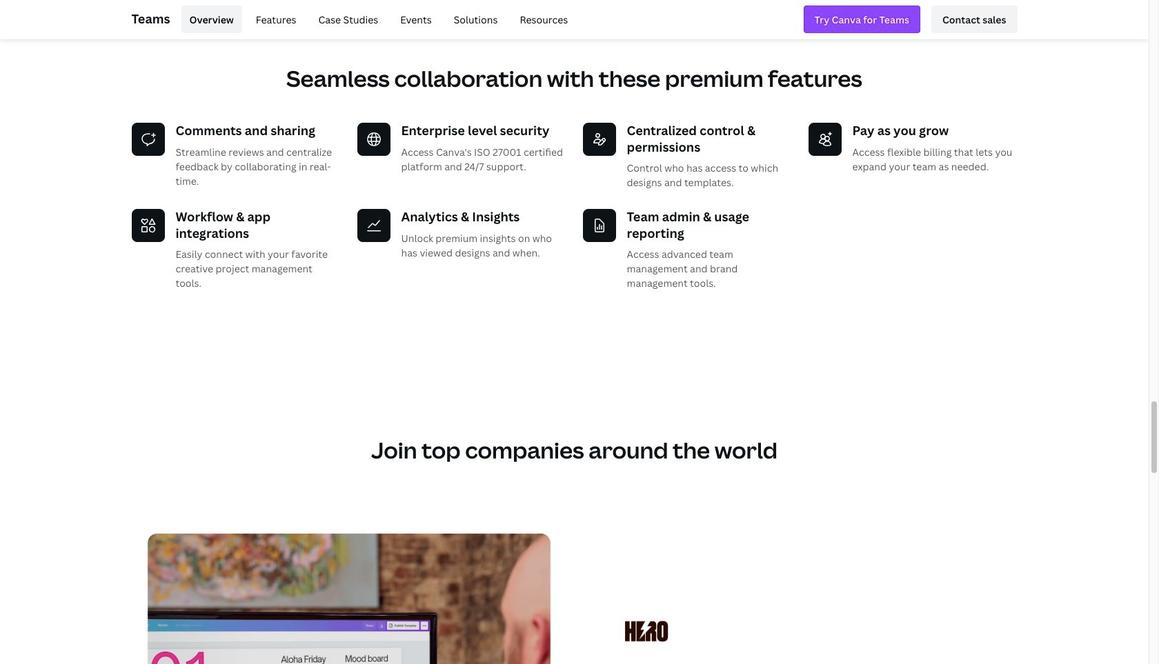 Task type: locate. For each thing, give the bounding box(es) containing it.
menu bar
[[176, 6, 576, 33]]



Task type: vqa. For each thing, say whether or not it's contained in the screenshot.
menu bar
yes



Task type: describe. For each thing, give the bounding box(es) containing it.
hero creative image
[[624, 621, 669, 644]]



